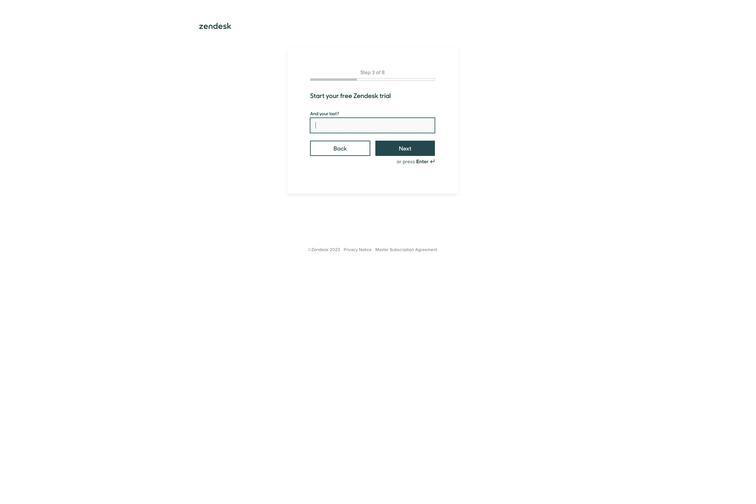 Task type: locate. For each thing, give the bounding box(es) containing it.
next button
[[376, 141, 435, 156]]

3
[[372, 69, 375, 76]]

privacy notice link
[[344, 247, 372, 253]]

trial
[[380, 91, 391, 100]]

master subscription agreement
[[375, 247, 437, 253]]

back
[[334, 144, 347, 152]]

1 vertical spatial your
[[319, 110, 329, 117]]

zendesk image
[[199, 23, 231, 29]]

or press enter
[[397, 159, 429, 165]]

of
[[376, 69, 380, 76]]

next
[[399, 144, 412, 152]]

your for start
[[326, 91, 339, 100]]

your left free
[[326, 91, 339, 100]]

and your last?
[[310, 110, 339, 117]]

press
[[403, 159, 415, 165]]

step 3 of 8
[[360, 69, 385, 76]]

©zendesk
[[308, 247, 329, 253]]

enter image
[[430, 159, 435, 164]]

your for and
[[319, 110, 329, 117]]

step
[[360, 69, 371, 76]]

subscription
[[390, 247, 414, 253]]

0 vertical spatial your
[[326, 91, 339, 100]]

your right and
[[319, 110, 329, 117]]

your
[[326, 91, 339, 100], [319, 110, 329, 117]]



Task type: vqa. For each thing, say whether or not it's contained in the screenshot.
'Back' button
yes



Task type: describe. For each thing, give the bounding box(es) containing it.
master subscription agreement link
[[375, 247, 437, 253]]

zendesk
[[353, 91, 378, 100]]

last?
[[329, 110, 339, 117]]

start
[[310, 91, 325, 100]]

agreement
[[415, 247, 437, 253]]

2023
[[330, 247, 340, 253]]

©zendesk 2023 link
[[308, 247, 340, 253]]

©zendesk 2023
[[308, 247, 340, 253]]

And your last? text field
[[310, 118, 435, 133]]

start your free zendesk trial
[[310, 91, 391, 100]]

master
[[375, 247, 389, 253]]

8
[[382, 69, 385, 76]]

back button
[[310, 141, 370, 156]]

and
[[310, 110, 318, 117]]

notice
[[359, 247, 372, 253]]

enter
[[416, 159, 429, 165]]

free
[[340, 91, 352, 100]]

privacy
[[344, 247, 358, 253]]

privacy notice
[[344, 247, 372, 253]]

or
[[397, 159, 401, 165]]



